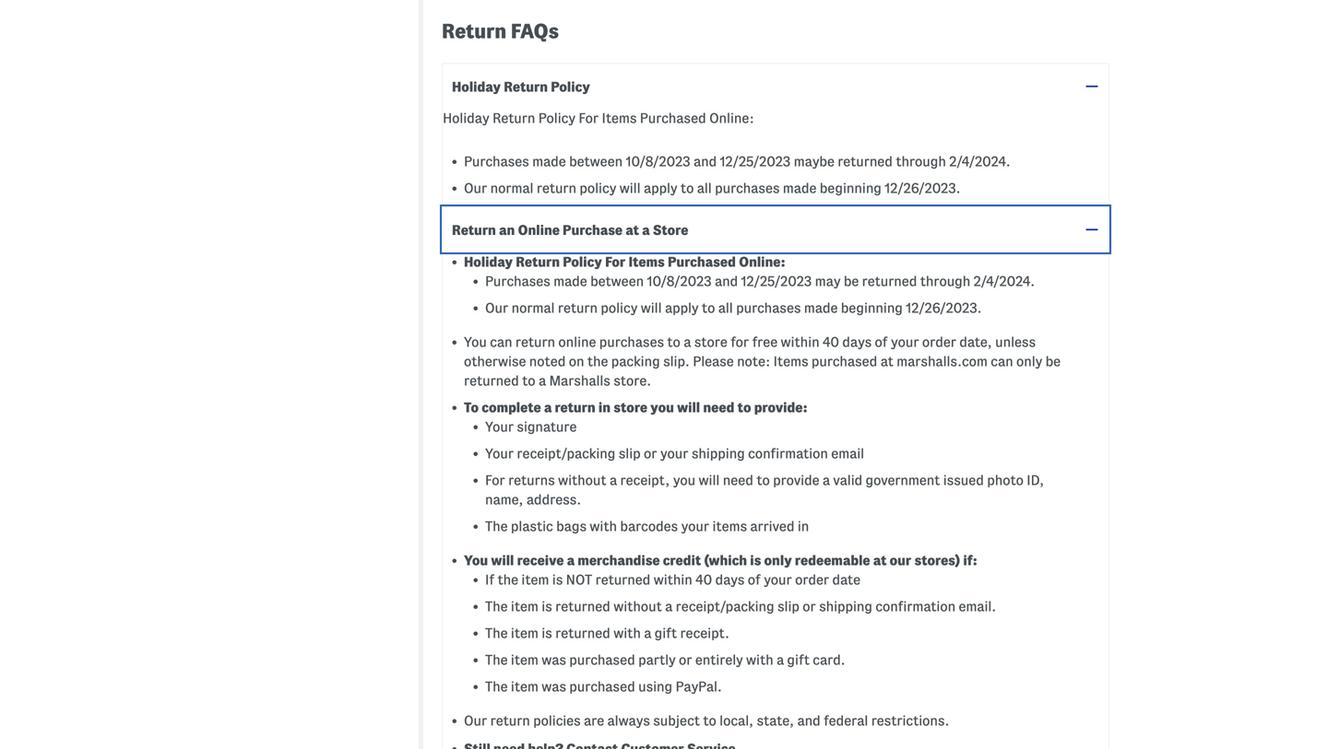 Task type: vqa. For each thing, say whether or not it's contained in the screenshot.
still to the left
no



Task type: describe. For each thing, give the bounding box(es) containing it.
for for purchases made between 10/8/2023 and 12/25/2023 maybe returned through 2/4/2024.
[[579, 111, 599, 126]]

entirely
[[695, 653, 743, 668]]

return an online purchase at a store button
[[442, 207, 1110, 253]]

a up partly
[[644, 626, 652, 642]]

the item is returned without a receipt/packing slip or shipping confirmation email.
[[485, 600, 996, 615]]

provide
[[773, 473, 820, 488]]

12/26/2023. for through
[[906, 301, 982, 316]]

our normal return policy will apply to all purchases made beginning 12/26/2023. for may
[[485, 301, 982, 316]]

complete
[[482, 400, 541, 416]]

your for your signature
[[485, 420, 514, 435]]

holiday return policy
[[452, 79, 590, 94]]

made down may
[[804, 301, 838, 316]]

address.
[[527, 493, 581, 508]]

photo
[[987, 473, 1024, 488]]

online: for maybe
[[709, 111, 754, 126]]

if
[[485, 573, 495, 588]]

made down maybe
[[783, 181, 817, 196]]

arrived
[[750, 519, 795, 535]]

paypal.
[[676, 680, 722, 695]]

1 horizontal spatial slip
[[778, 600, 800, 615]]

holiday inside holiday return policy dropdown button
[[452, 79, 501, 94]]

your up receipt,
[[660, 446, 689, 462]]

at inside you can return online purchases to a store for free within 40 days of your order date, unless otherwise noted on the packing slip. please note: items purchased at marshalls.com can only be returned to a marshalls store.
[[881, 354, 894, 369]]

to inside for returns without a receipt, you will need to provide a valid government issued photo id, name, address.
[[757, 473, 770, 488]]

1 horizontal spatial gift
[[787, 653, 810, 668]]

made down return an online purchase at a store at the top
[[554, 274, 587, 289]]

a up 'not'
[[567, 553, 575, 569]]

the item was purchased using paypal.
[[485, 680, 722, 695]]

to up please
[[702, 301, 715, 316]]

1 vertical spatial 40
[[696, 573, 712, 588]]

item for the item is returned without a receipt/packing slip or shipping confirmation email.
[[511, 600, 539, 615]]

a inside dropdown button
[[642, 223, 650, 238]]

returned inside you can return online purchases to a store for free within 40 days of your order date, unless otherwise noted on the packing slip. please note: items purchased at marshalls.com can only be returned to a marshalls store.
[[464, 374, 519, 389]]

maybe
[[794, 154, 835, 169]]

marshalls.com
[[897, 354, 988, 369]]

online
[[558, 335, 596, 350]]

days inside you can return online purchases to a store for free within 40 days of your order date, unless otherwise noted on the packing slip. please note: items purchased at marshalls.com can only be returned to a marshalls store.
[[843, 335, 872, 350]]

valid
[[833, 473, 863, 488]]

item for the item was purchased using paypal.
[[511, 680, 539, 695]]

on
[[569, 354, 584, 369]]

normal for purchases made between 10/8/2023 and 12/25/2023 maybe returned through 2/4/2024.
[[490, 181, 534, 196]]

will inside for returns without a receipt, you will need to provide a valid government issued photo id, name, address.
[[699, 473, 720, 488]]

2 vertical spatial at
[[873, 553, 887, 569]]

for
[[731, 335, 749, 350]]

return down "online"
[[516, 255, 560, 270]]

name,
[[485, 493, 523, 508]]

0 horizontal spatial within
[[654, 573, 693, 588]]

your signature
[[485, 420, 577, 435]]

to
[[464, 400, 479, 416]]

0 horizontal spatial shipping
[[692, 446, 745, 462]]

you will receive a merchandise credit (which is only redeemable at our stores) if:
[[464, 553, 978, 569]]

you inside for returns without a receipt, you will need to provide a valid government issued photo id, name, address.
[[673, 473, 696, 488]]

return up online
[[558, 301, 598, 316]]

store
[[653, 223, 688, 238]]

store.
[[614, 374, 651, 389]]

credit
[[663, 553, 701, 569]]

1 vertical spatial 2/4/2024.
[[974, 274, 1035, 289]]

email
[[831, 446, 864, 462]]

purchases made between 10/8/2023 and 12/25/2023 maybe returned through 2/4/2024.
[[464, 154, 1011, 169]]

2 vertical spatial and
[[797, 714, 821, 729]]

the for the item is returned with a gift receipt.
[[485, 626, 508, 642]]

a left receipt,
[[610, 473, 617, 488]]

return down marshalls
[[555, 400, 596, 416]]

1 vertical spatial through
[[920, 274, 971, 289]]

all for may
[[718, 301, 733, 316]]

1 vertical spatial only
[[764, 553, 792, 569]]

purchases for purchases made between 10/8/2023 and 12/25/2023 maybe returned through 2/4/2024.
[[464, 154, 529, 169]]

0 vertical spatial slip
[[619, 446, 641, 462]]

card.
[[813, 653, 845, 668]]

date
[[833, 573, 861, 588]]

our normal return policy will apply to all purchases made beginning 12/26/2023. for maybe
[[464, 181, 961, 196]]

2 vertical spatial or
[[679, 653, 692, 668]]

items
[[713, 519, 747, 535]]

government
[[866, 473, 940, 488]]

our for purchases made between 10/8/2023 and 12/25/2023 maybe returned through 2/4/2024.
[[464, 181, 487, 196]]

always
[[607, 714, 650, 729]]

stores)
[[915, 553, 960, 569]]

using
[[638, 680, 673, 695]]

2 vertical spatial our
[[464, 714, 487, 729]]

to down noted
[[522, 374, 536, 389]]

12/25/2023 for may
[[741, 274, 812, 289]]

purchases inside you can return online purchases to a store for free within 40 days of your order date, unless otherwise noted on the packing slip. please note: items purchased at marshalls.com can only be returned to a marshalls store.
[[599, 335, 664, 350]]

was for the item was purchased using paypal.
[[542, 680, 566, 695]]

1 vertical spatial shipping
[[819, 600, 873, 615]]

your up the item is returned without a receipt/packing slip or shipping confirmation email.
[[764, 573, 792, 588]]

will inside return an online purchase at a store element
[[620, 181, 641, 196]]

noted
[[529, 354, 566, 369]]

subject
[[653, 714, 700, 729]]

order inside you can return online purchases to a store for free within 40 days of your order date, unless otherwise noted on the packing slip. please note: items purchased at marshalls.com can only be returned to a marshalls store.
[[922, 335, 957, 350]]

0 vertical spatial you
[[650, 400, 674, 416]]

please
[[693, 354, 734, 369]]

email.
[[959, 600, 996, 615]]

bags
[[556, 519, 587, 535]]

the for the item was purchased partly or entirely with a gift card.
[[485, 653, 508, 668]]

1 vertical spatial can
[[991, 354, 1013, 369]]

holiday return policy for items purchased online: for purchases made between 10/8/2023 and 12/25/2023 may be returned through 2/4/2024.
[[464, 255, 786, 270]]

purchases for purchases made between 10/8/2023 and 12/25/2023 may be returned through 2/4/2024.
[[485, 274, 550, 289]]

holiday for purchases made between 10/8/2023 and 12/25/2023 maybe returned through 2/4/2024.
[[443, 111, 489, 126]]

return faqs
[[442, 20, 559, 42]]

unless
[[995, 335, 1036, 350]]

for for purchases made between 10/8/2023 and 12/25/2023 may be returned through 2/4/2024.
[[605, 255, 626, 270]]

faqs
[[511, 20, 559, 42]]

issued
[[943, 473, 984, 488]]

your receipt/packing slip or your shipping confirmation email
[[485, 446, 864, 462]]

was for the item was purchased partly or entirely with a gift card.
[[542, 653, 566, 668]]

purchased for the item was purchased using paypal.
[[569, 680, 635, 695]]

a down noted
[[539, 374, 546, 389]]

return down faqs
[[504, 79, 548, 94]]

an
[[499, 223, 515, 238]]

a up the slip.
[[684, 335, 691, 350]]

returns
[[508, 473, 555, 488]]

a left card.
[[777, 653, 784, 668]]

return down holiday return policy at the left top of the page
[[493, 111, 535, 126]]

items inside you can return online purchases to a store for free within 40 days of your order date, unless otherwise noted on the packing slip. please note: items purchased at marshalls.com can only be returned to a marshalls store.
[[774, 354, 809, 369]]

a left valid
[[823, 473, 830, 488]]

policy inside dropdown button
[[551, 79, 590, 94]]

will up if
[[491, 553, 514, 569]]

otherwise
[[464, 354, 526, 369]]

0 vertical spatial in
[[599, 400, 611, 416]]

and for may
[[715, 274, 738, 289]]

0 horizontal spatial the
[[498, 573, 518, 588]]

without inside for returns without a receipt, you will need to provide a valid government issued photo id, name, address.
[[558, 473, 607, 488]]

you for you can return online purchases to a store for free within 40 days of your order date, unless otherwise noted on the packing slip. please note: items purchased at marshalls.com can only be returned to a marshalls store.
[[464, 335, 487, 350]]

need inside for returns without a receipt, you will need to provide a valid government issued photo id, name, address.
[[723, 473, 754, 488]]

item for the item is returned with a gift receipt.
[[511, 626, 539, 642]]

signature
[[517, 420, 577, 435]]

barcodes
[[620, 519, 678, 535]]

between for purchases made between 10/8/2023 and 12/25/2023 may be returned through 2/4/2024.
[[590, 274, 644, 289]]

purchases made between 10/8/2023 and 12/25/2023 may be returned through 2/4/2024.
[[485, 274, 1035, 289]]

12/26/2023. for 2/4/2024.
[[885, 181, 961, 196]]

return left an
[[452, 223, 496, 238]]

marshalls
[[549, 374, 611, 389]]

provide:
[[754, 400, 808, 416]]

a down if the item is not returned within 40 days of your order date
[[665, 600, 673, 615]]

holiday return policy button
[[442, 63, 1110, 109]]

plastic
[[511, 519, 553, 535]]

1 vertical spatial receipt/packing
[[676, 600, 774, 615]]

redeemable
[[795, 553, 870, 569]]

to up the slip.
[[667, 335, 681, 350]]

10/8/2023 for maybe
[[626, 154, 691, 169]]

0 vertical spatial can
[[490, 335, 512, 350]]

your for your receipt/packing slip or your shipping confirmation email
[[485, 446, 514, 462]]

the plastic bags with barcodes your items arrived in
[[485, 519, 809, 535]]

merchandise
[[578, 553, 660, 569]]

of inside you can return online purchases to a store for free within 40 days of your order date, unless otherwise noted on the packing slip. please note: items purchased at marshalls.com can only be returned to a marshalls store.
[[875, 335, 888, 350]]

apply for may
[[665, 301, 699, 316]]

policies
[[533, 714, 581, 729]]

2 horizontal spatial or
[[803, 600, 816, 615]]

policy for purchases made between 10/8/2023 and 12/25/2023 may be returned through 2/4/2024.
[[563, 255, 602, 270]]

0 horizontal spatial order
[[795, 573, 829, 588]]

state,
[[757, 714, 794, 729]]

date,
[[960, 335, 992, 350]]

0 vertical spatial or
[[644, 446, 657, 462]]

if:
[[963, 553, 978, 569]]

and for maybe
[[694, 154, 717, 169]]

our
[[890, 553, 912, 569]]

0 horizontal spatial gift
[[655, 626, 677, 642]]

return left "policies"
[[490, 714, 530, 729]]

0 vertical spatial with
[[590, 519, 617, 535]]

purchased inside you can return online purchases to a store for free within 40 days of your order date, unless otherwise noted on the packing slip. please note: items purchased at marshalls.com can only be returned to a marshalls store.
[[812, 354, 878, 369]]

receipt.
[[680, 626, 730, 642]]

1 horizontal spatial without
[[614, 600, 662, 615]]



Task type: locate. For each thing, give the bounding box(es) containing it.
not
[[566, 573, 592, 588]]

5 the from the top
[[485, 680, 508, 695]]

our normal return policy will apply to all purchases made beginning 12/26/2023. down the purchases made between 10/8/2023 and 12/25/2023 maybe returned through 2/4/2024.
[[464, 181, 961, 196]]

0 vertical spatial at
[[626, 223, 639, 238]]

1 vertical spatial be
[[1046, 354, 1061, 369]]

2 horizontal spatial for
[[605, 255, 626, 270]]

apply
[[644, 181, 678, 196], [665, 301, 699, 316]]

0 vertical spatial our
[[464, 181, 487, 196]]

holiday return policy for items purchased online:
[[443, 111, 754, 126], [464, 255, 786, 270]]

note:
[[737, 354, 770, 369]]

1 you from the top
[[464, 335, 487, 350]]

your down complete
[[485, 420, 514, 435]]

at left our
[[873, 553, 887, 569]]

holiday return policy for items purchased online: down purchase
[[464, 255, 786, 270]]

days
[[843, 335, 872, 350], [715, 573, 745, 588]]

1 vertical spatial 12/26/2023.
[[906, 301, 982, 316]]

1 was from the top
[[542, 653, 566, 668]]

was
[[542, 653, 566, 668], [542, 680, 566, 695]]

for
[[579, 111, 599, 126], [605, 255, 626, 270], [485, 473, 505, 488]]

gift
[[655, 626, 677, 642], [787, 653, 810, 668]]

0 vertical spatial online:
[[709, 111, 754, 126]]

purchased for may
[[668, 255, 736, 270]]

1 vertical spatial days
[[715, 573, 745, 588]]

purchase
[[563, 223, 623, 238]]

you
[[464, 335, 487, 350], [464, 553, 488, 569]]

policy down holiday return policy at the left top of the page
[[538, 111, 576, 126]]

the for the item is returned without a receipt/packing slip or shipping confirmation email.
[[485, 600, 508, 615]]

or down redeemable
[[803, 600, 816, 615]]

0 vertical spatial was
[[542, 653, 566, 668]]

apply up 'store'
[[644, 181, 678, 196]]

all inside return an online purchase at a store element
[[697, 181, 712, 196]]

beginning for returned
[[820, 181, 882, 196]]

1 vertical spatial policy
[[538, 111, 576, 126]]

1 vertical spatial was
[[542, 680, 566, 695]]

order up marshalls.com
[[922, 335, 957, 350]]

purchased for maybe
[[640, 111, 706, 126]]

1 vertical spatial need
[[723, 473, 754, 488]]

through inside return an online purchase at a store element
[[896, 154, 946, 169]]

purchases for maybe
[[715, 181, 780, 196]]

1 horizontal spatial of
[[875, 335, 888, 350]]

are
[[584, 714, 604, 729]]

policy for purchases made between 10/8/2023 and 12/25/2023 maybe returned through 2/4/2024.
[[538, 111, 576, 126]]

purchased up 'the item was purchased using paypal.'
[[569, 653, 635, 668]]

purchases down the purchases made between 10/8/2023 and 12/25/2023 maybe returned through 2/4/2024.
[[715, 181, 780, 196]]

order
[[922, 335, 957, 350], [795, 573, 829, 588]]

you for you will receive a merchandise credit (which is only redeemable at our stores) if:
[[464, 553, 488, 569]]

slip down redeemable
[[778, 600, 800, 615]]

will up "packing"
[[641, 301, 662, 316]]

0 horizontal spatial slip
[[619, 446, 641, 462]]

1 your from the top
[[485, 420, 514, 435]]

made
[[532, 154, 566, 169], [783, 181, 817, 196], [554, 274, 587, 289], [804, 301, 838, 316]]

policy up purchase
[[580, 181, 616, 196]]

days right free
[[843, 335, 872, 350]]

items
[[602, 111, 637, 126], [629, 255, 665, 270], [774, 354, 809, 369]]

holiday inside return an online purchase at a store element
[[443, 111, 489, 126]]

free
[[752, 335, 778, 350]]

3 the from the top
[[485, 626, 508, 642]]

policy up "packing"
[[601, 301, 638, 316]]

the inside you can return online purchases to a store for free within 40 days of your order date, unless otherwise noted on the packing slip. please note: items purchased at marshalls.com can only be returned to a marshalls store.
[[587, 354, 608, 369]]

0 vertical spatial through
[[896, 154, 946, 169]]

the
[[587, 354, 608, 369], [498, 573, 518, 588]]

holiday for purchases made between 10/8/2023 and 12/25/2023 may be returned through 2/4/2024.
[[464, 255, 513, 270]]

in down marshalls
[[599, 400, 611, 416]]

items for purchases made between 10/8/2023 and 12/25/2023 may be returned through 2/4/2024.
[[629, 255, 665, 270]]

0 vertical spatial purchases
[[715, 181, 780, 196]]

can down unless on the right top of the page
[[991, 354, 1013, 369]]

0 vertical spatial items
[[602, 111, 637, 126]]

1 vertical spatial holiday return policy for items purchased online:
[[464, 255, 786, 270]]

within inside you can return online purchases to a store for free within 40 days of your order date, unless otherwise noted on the packing slip. please note: items purchased at marshalls.com can only be returned to a marshalls store.
[[781, 335, 820, 350]]

at inside dropdown button
[[626, 223, 639, 238]]

0 vertical spatial for
[[579, 111, 599, 126]]

without up the item is returned with a gift receipt.
[[614, 600, 662, 615]]

you can return online purchases to a store for free within 40 days of your order date, unless otherwise noted on the packing slip. please note: items purchased at marshalls.com can only be returned to a marshalls store.
[[464, 335, 1061, 389]]

0 vertical spatial the
[[587, 354, 608, 369]]

id,
[[1027, 473, 1044, 488]]

with
[[590, 519, 617, 535], [614, 626, 641, 642], [746, 653, 774, 668]]

policy for purchases made between 10/8/2023 and 12/25/2023 maybe returned through 2/4/2024.
[[580, 181, 616, 196]]

you
[[650, 400, 674, 416], [673, 473, 696, 488]]

through
[[896, 154, 946, 169], [920, 274, 971, 289]]

purchases inside return an online purchase at a store element
[[715, 181, 780, 196]]

0 vertical spatial need
[[703, 400, 735, 416]]

10/8/2023 inside return an online purchase at a store element
[[626, 154, 691, 169]]

1 vertical spatial in
[[798, 519, 809, 535]]

0 horizontal spatial only
[[764, 553, 792, 569]]

1 vertical spatial normal
[[512, 301, 555, 316]]

can
[[490, 335, 512, 350], [991, 354, 1013, 369]]

1 vertical spatial of
[[748, 573, 761, 588]]

with right entirely
[[746, 653, 774, 668]]

online: inside return an online purchase at a store element
[[709, 111, 754, 126]]

receipt/packing down signature
[[517, 446, 616, 462]]

all down the purchases made between 10/8/2023 and 12/25/2023 maybe returned through 2/4/2024.
[[697, 181, 712, 196]]

only inside you can return online purchases to a store for free within 40 days of your order date, unless otherwise noted on the packing slip. please note: items purchased at marshalls.com can only be returned to a marshalls store.
[[1017, 354, 1043, 369]]

1 vertical spatial 12/25/2023
[[741, 274, 812, 289]]

purchased down may
[[812, 354, 878, 369]]

within right free
[[781, 335, 820, 350]]

0 vertical spatial holiday return policy for items purchased online:
[[443, 111, 754, 126]]

partly
[[638, 653, 676, 668]]

to left provide:
[[738, 400, 751, 416]]

to up 'store'
[[681, 181, 694, 196]]

0 vertical spatial and
[[694, 154, 717, 169]]

only
[[1017, 354, 1043, 369], [764, 553, 792, 569]]

return inside you can return online purchases to a store for free within 40 days of your order date, unless otherwise noted on the packing slip. please note: items purchased at marshalls.com can only be returned to a marshalls store.
[[516, 335, 555, 350]]

0 horizontal spatial of
[[748, 573, 761, 588]]

2 vertical spatial holiday
[[464, 255, 513, 270]]

1 horizontal spatial all
[[718, 301, 733, 316]]

receipt,
[[620, 473, 670, 488]]

0 horizontal spatial 40
[[696, 573, 712, 588]]

1 vertical spatial our
[[485, 301, 508, 316]]

in right arrived
[[798, 519, 809, 535]]

shipping down the date
[[819, 600, 873, 615]]

need up items
[[723, 473, 754, 488]]

items inside return an online purchase at a store element
[[602, 111, 637, 126]]

order down redeemable
[[795, 573, 829, 588]]

will
[[620, 181, 641, 196], [641, 301, 662, 316], [677, 400, 700, 416], [699, 473, 720, 488], [491, 553, 514, 569]]

1 vertical spatial with
[[614, 626, 641, 642]]

or up receipt,
[[644, 446, 657, 462]]

(which
[[704, 553, 747, 569]]

12/25/2023
[[720, 154, 791, 169], [741, 274, 812, 289]]

40 down you will receive a merchandise credit (which is only redeemable at our stores) if:
[[696, 573, 712, 588]]

2 your from the top
[[485, 446, 514, 462]]

between up purchase
[[569, 154, 623, 169]]

slip
[[619, 446, 641, 462], [778, 600, 800, 615]]

item for the item was purchased partly or entirely with a gift card.
[[511, 653, 539, 668]]

you down store.
[[650, 400, 674, 416]]

return up return an online purchase at a store at the top
[[537, 181, 576, 196]]

0 horizontal spatial confirmation
[[748, 446, 828, 462]]

1 vertical spatial order
[[795, 573, 829, 588]]

1 vertical spatial gift
[[787, 653, 810, 668]]

between for purchases made between 10/8/2023 and 12/25/2023 maybe returned through 2/4/2024.
[[569, 154, 623, 169]]

our normal return policy will apply to all purchases made beginning 12/26/2023. up the for
[[485, 301, 982, 316]]

gift left card.
[[787, 653, 810, 668]]

1 vertical spatial purchased
[[569, 653, 635, 668]]

1 horizontal spatial receipt/packing
[[676, 600, 774, 615]]

beginning inside return an online purchase at a store element
[[820, 181, 882, 196]]

all up the for
[[718, 301, 733, 316]]

0 vertical spatial 2/4/2024.
[[949, 154, 1011, 169]]

for down purchase
[[605, 255, 626, 270]]

holiday
[[452, 79, 501, 94], [443, 111, 489, 126], [464, 255, 513, 270]]

1 vertical spatial policy
[[601, 301, 638, 316]]

1 horizontal spatial for
[[579, 111, 599, 126]]

to complete a return in store you will need to provide:
[[464, 400, 808, 416]]

the right if
[[498, 573, 518, 588]]

will down the slip.
[[677, 400, 700, 416]]

between inside return an online purchase at a store element
[[569, 154, 623, 169]]

your
[[891, 335, 919, 350], [660, 446, 689, 462], [681, 519, 709, 535], [764, 573, 792, 588]]

0 vertical spatial policy
[[580, 181, 616, 196]]

normal up noted
[[512, 301, 555, 316]]

policy
[[580, 181, 616, 196], [601, 301, 638, 316]]

restrictions.
[[871, 714, 950, 729]]

apply for maybe
[[644, 181, 678, 196]]

1 vertical spatial at
[[881, 354, 894, 369]]

1 vertical spatial or
[[803, 600, 816, 615]]

holiday down return faqs
[[452, 79, 501, 94]]

1 horizontal spatial can
[[991, 354, 1013, 369]]

1 horizontal spatial order
[[922, 335, 957, 350]]

purchases up an
[[464, 154, 529, 169]]

packing
[[611, 354, 660, 369]]

0 vertical spatial beginning
[[820, 181, 882, 196]]

to
[[681, 181, 694, 196], [702, 301, 715, 316], [667, 335, 681, 350], [522, 374, 536, 389], [738, 400, 751, 416], [757, 473, 770, 488], [703, 714, 717, 729]]

only down unless on the right top of the page
[[1017, 354, 1043, 369]]

a up signature
[[544, 400, 552, 416]]

for returns without a receipt, you will need to provide a valid government issued photo id, name, address.
[[485, 473, 1044, 508]]

need down please
[[703, 400, 735, 416]]

or
[[644, 446, 657, 462], [803, 600, 816, 615], [679, 653, 692, 668]]

1 vertical spatial 10/8/2023
[[647, 274, 712, 289]]

store
[[694, 335, 728, 350], [614, 400, 647, 416]]

1 vertical spatial holiday
[[443, 111, 489, 126]]

our return policies are always subject to local, state, and federal restrictions.
[[464, 714, 950, 729]]

items for purchases made between 10/8/2023 and 12/25/2023 maybe returned through 2/4/2024.
[[602, 111, 637, 126]]

your inside you can return online purchases to a store for free within 40 days of your order date, unless otherwise noted on the packing slip. please note: items purchased at marshalls.com can only be returned to a marshalls store.
[[891, 335, 919, 350]]

return
[[537, 181, 576, 196], [558, 301, 598, 316], [516, 335, 555, 350], [555, 400, 596, 416], [490, 714, 530, 729]]

receipt/packing
[[517, 446, 616, 462], [676, 600, 774, 615]]

within down credit
[[654, 573, 693, 588]]

normal for purchases made between 10/8/2023 and 12/25/2023 may be returned through 2/4/2024.
[[512, 301, 555, 316]]

or right partly
[[679, 653, 692, 668]]

1 vertical spatial the
[[498, 573, 518, 588]]

0 vertical spatial order
[[922, 335, 957, 350]]

confirmation up provide
[[748, 446, 828, 462]]

between
[[569, 154, 623, 169], [590, 274, 644, 289]]

2 vertical spatial purchases
[[599, 335, 664, 350]]

if the item is not returned within 40 days of your order date
[[485, 573, 861, 588]]

apply inside return an online purchase at a store element
[[644, 181, 678, 196]]

0 horizontal spatial for
[[485, 473, 505, 488]]

0 horizontal spatial be
[[844, 274, 859, 289]]

0 horizontal spatial or
[[644, 446, 657, 462]]

0 vertical spatial within
[[781, 335, 820, 350]]

purchases down an
[[485, 274, 550, 289]]

0 vertical spatial 12/25/2023
[[720, 154, 791, 169]]

your up marshalls.com
[[891, 335, 919, 350]]

0 vertical spatial holiday
[[452, 79, 501, 94]]

0 vertical spatial normal
[[490, 181, 534, 196]]

holiday return policy for items purchased online: down holiday return policy at the left top of the page
[[443, 111, 754, 126]]

1 horizontal spatial in
[[798, 519, 809, 535]]

the for the item was purchased using paypal.
[[485, 680, 508, 695]]

1 the from the top
[[485, 519, 508, 535]]

purchases inside return an online purchase at a store element
[[464, 154, 529, 169]]

for inside return an online purchase at a store element
[[579, 111, 599, 126]]

your left items
[[681, 519, 709, 535]]

the for the plastic bags with barcodes your items arrived in
[[485, 519, 508, 535]]

1 horizontal spatial or
[[679, 653, 692, 668]]

the right on
[[587, 354, 608, 369]]

slip.
[[663, 354, 690, 369]]

will up purchase
[[620, 181, 641, 196]]

at left marshalls.com
[[881, 354, 894, 369]]

1 vertical spatial purchases
[[485, 274, 550, 289]]

beginning for be
[[841, 301, 903, 316]]

12/25/2023 inside return an online purchase at a store element
[[720, 154, 791, 169]]

1 vertical spatial you
[[673, 473, 696, 488]]

2 was from the top
[[542, 680, 566, 695]]

policy for purchases made between 10/8/2023 and 12/25/2023 may be returned through 2/4/2024.
[[601, 301, 638, 316]]

beginning down maybe
[[820, 181, 882, 196]]

0 horizontal spatial without
[[558, 473, 607, 488]]

at left 'store'
[[626, 223, 639, 238]]

federal
[[824, 714, 868, 729]]

returned
[[838, 154, 893, 169], [862, 274, 917, 289], [464, 374, 519, 389], [596, 573, 651, 588], [555, 600, 611, 615], [555, 626, 611, 642]]

between down purchase
[[590, 274, 644, 289]]

return an online purchase at a store
[[452, 223, 688, 238]]

10/8/2023 down 'store'
[[647, 274, 712, 289]]

confirmation
[[748, 446, 828, 462], [876, 600, 956, 615]]

0 vertical spatial confirmation
[[748, 446, 828, 462]]

purchases
[[464, 154, 529, 169], [485, 274, 550, 289]]

online: for may
[[739, 255, 786, 270]]

2 vertical spatial with
[[746, 653, 774, 668]]

our inside return an online purchase at a store element
[[464, 181, 487, 196]]

shipping
[[692, 446, 745, 462], [819, 600, 873, 615]]

and inside return an online purchase at a store element
[[694, 154, 717, 169]]

at
[[626, 223, 639, 238], [881, 354, 894, 369], [873, 553, 887, 569]]

10/8/2023 for may
[[647, 274, 712, 289]]

return an online purchase at a store element
[[442, 109, 1110, 207]]

0 vertical spatial 40
[[823, 335, 839, 350]]

12/25/2023 left may
[[741, 274, 812, 289]]

made up "online"
[[532, 154, 566, 169]]

0 vertical spatial our normal return policy will apply to all purchases made beginning 12/26/2023.
[[464, 181, 961, 196]]

0 vertical spatial gift
[[655, 626, 677, 642]]

4 the from the top
[[485, 653, 508, 668]]

1 vertical spatial purchased
[[668, 255, 736, 270]]

0 horizontal spatial all
[[697, 181, 712, 196]]

to left provide
[[757, 473, 770, 488]]

days down (which
[[715, 573, 745, 588]]

1 vertical spatial confirmation
[[876, 600, 956, 615]]

normal up an
[[490, 181, 534, 196]]

return left faqs
[[442, 20, 507, 42]]

our normal return policy will apply to all purchases made beginning 12/26/2023. inside return an online purchase at a store element
[[464, 181, 961, 196]]

purchased
[[640, 111, 706, 126], [668, 255, 736, 270]]

our for purchases made between 10/8/2023 and 12/25/2023 may be returned through 2/4/2024.
[[485, 301, 508, 316]]

0 vertical spatial purchased
[[640, 111, 706, 126]]

of
[[875, 335, 888, 350], [748, 573, 761, 588]]

1 vertical spatial slip
[[778, 600, 800, 615]]

policy inside return an online purchase at a store element
[[580, 181, 616, 196]]

purchases down purchases made between 10/8/2023 and 12/25/2023 may be returned through 2/4/2024.
[[736, 301, 801, 316]]

40 inside you can return online purchases to a store for free within 40 days of your order date, unless otherwise noted on the packing slip. please note: items purchased at marshalls.com can only be returned to a marshalls store.
[[823, 335, 839, 350]]

2/4/2024. inside return an online purchase at a store element
[[949, 154, 1011, 169]]

store inside you can return online purchases to a store for free within 40 days of your order date, unless otherwise noted on the packing slip. please note: items purchased at marshalls.com can only be returned to a marshalls store.
[[694, 335, 728, 350]]

receive
[[517, 553, 564, 569]]

0 horizontal spatial store
[[614, 400, 647, 416]]

40 down may
[[823, 335, 839, 350]]

0 horizontal spatial can
[[490, 335, 512, 350]]

0 horizontal spatial days
[[715, 573, 745, 588]]

0 vertical spatial all
[[697, 181, 712, 196]]

online
[[518, 223, 560, 238]]

purchases for may
[[736, 301, 801, 316]]

may
[[815, 274, 841, 289]]

for up name,
[[485, 473, 505, 488]]

shipping up for returns without a receipt, you will need to provide a valid government issued photo id, name, address.
[[692, 446, 745, 462]]

be inside you can return online purchases to a store for free within 40 days of your order date, unless otherwise noted on the packing slip. please note: items purchased at marshalls.com can only be returned to a marshalls store.
[[1046, 354, 1061, 369]]

you up if
[[464, 553, 488, 569]]

1 horizontal spatial confirmation
[[876, 600, 956, 615]]

the item was purchased partly or entirely with a gift card.
[[485, 653, 845, 668]]

returned inside return an online purchase at a store element
[[838, 154, 893, 169]]

holiday down holiday return policy at the left top of the page
[[443, 111, 489, 126]]

for inside for returns without a receipt, you will need to provide a valid government issued photo id, name, address.
[[485, 473, 505, 488]]

is
[[750, 553, 761, 569], [552, 573, 563, 588], [542, 600, 552, 615], [542, 626, 552, 642]]

12/25/2023 for maybe
[[720, 154, 791, 169]]

item
[[522, 573, 549, 588], [511, 600, 539, 615], [511, 626, 539, 642], [511, 653, 539, 668], [511, 680, 539, 695]]

store down store.
[[614, 400, 647, 416]]

holiday down an
[[464, 255, 513, 270]]

was up "policies"
[[542, 680, 566, 695]]

holiday return policy for items purchased online: inside return an online purchase at a store element
[[443, 111, 754, 126]]

the item is returned with a gift receipt.
[[485, 626, 730, 642]]

purchased up are
[[569, 680, 635, 695]]

2 the from the top
[[485, 600, 508, 615]]

local,
[[720, 714, 754, 729]]

you down your receipt/packing slip or your shipping confirmation email
[[673, 473, 696, 488]]

12/26/2023. inside return an online purchase at a store element
[[885, 181, 961, 196]]

policy inside return an online purchase at a store element
[[538, 111, 576, 126]]

with up partly
[[614, 626, 641, 642]]

beginning up marshalls.com
[[841, 301, 903, 316]]

2 you from the top
[[464, 553, 488, 569]]

12/25/2023 left maybe
[[720, 154, 791, 169]]

policy down purchase
[[563, 255, 602, 270]]

purchased inside return an online purchase at a store element
[[640, 111, 706, 126]]

without
[[558, 473, 607, 488], [614, 600, 662, 615]]

and
[[694, 154, 717, 169], [715, 274, 738, 289], [797, 714, 821, 729]]

0 vertical spatial you
[[464, 335, 487, 350]]

0 vertical spatial store
[[694, 335, 728, 350]]

you inside you can return online purchases to a store for free within 40 days of your order date, unless otherwise noted on the packing slip. please note: items purchased at marshalls.com can only be returned to a marshalls store.
[[464, 335, 487, 350]]

1 horizontal spatial days
[[843, 335, 872, 350]]

normal inside return an online purchase at a store element
[[490, 181, 534, 196]]

1 vertical spatial between
[[590, 274, 644, 289]]

confirmation down our
[[876, 600, 956, 615]]

you up otherwise
[[464, 335, 487, 350]]

holiday return policy for items purchased online: for purchases made between 10/8/2023 and 12/25/2023 maybe returned through 2/4/2024.
[[443, 111, 754, 126]]

0 vertical spatial shipping
[[692, 446, 745, 462]]

purchased for the item was purchased partly or entirely with a gift card.
[[569, 653, 635, 668]]

to left local,
[[703, 714, 717, 729]]

all for maybe
[[697, 181, 712, 196]]

10/8/2023
[[626, 154, 691, 169], [647, 274, 712, 289]]

return
[[442, 20, 507, 42], [504, 79, 548, 94], [493, 111, 535, 126], [452, 223, 496, 238], [516, 255, 560, 270]]

0 horizontal spatial receipt/packing
[[517, 446, 616, 462]]

with right bags
[[590, 519, 617, 535]]

online:
[[709, 111, 754, 126], [739, 255, 786, 270]]



